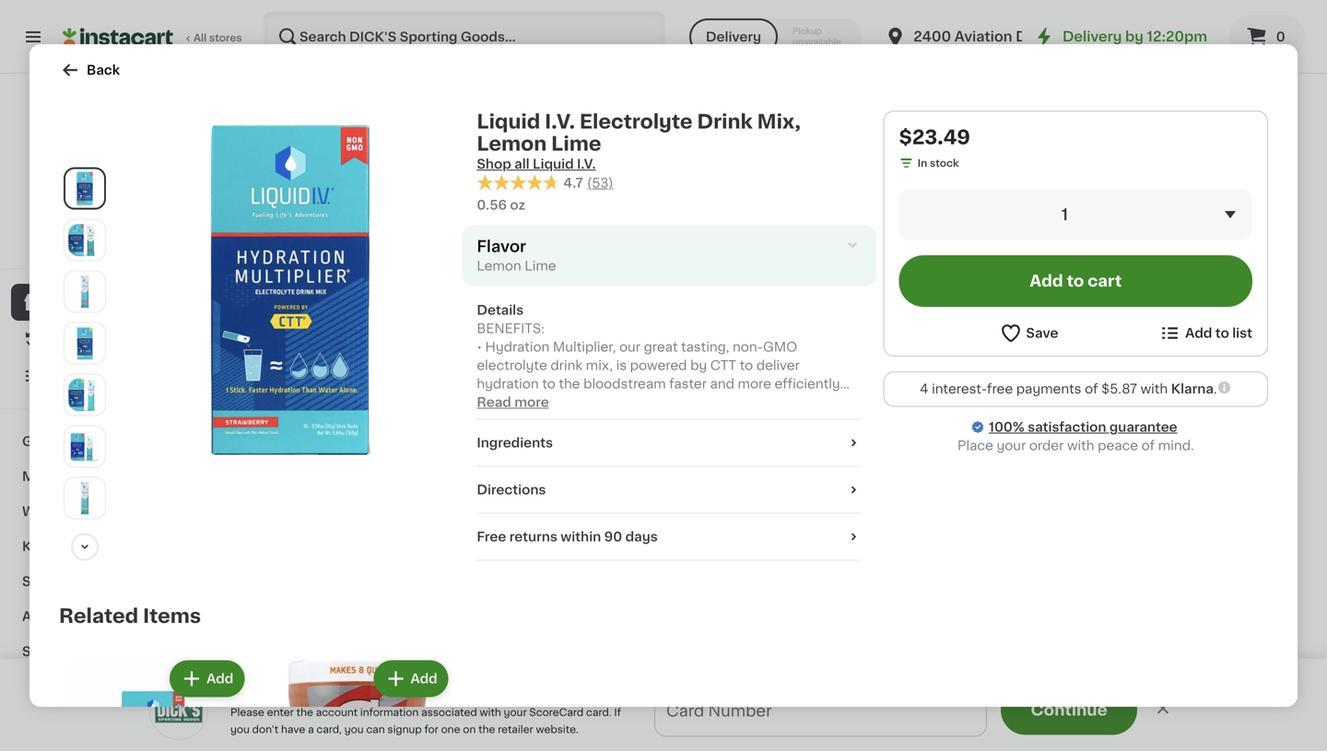 Task type: locate. For each thing, give the bounding box(es) containing it.
buy inside buy any 2, save $5 biofreeze menthol pain relieving gel fo
[[940, 701, 961, 711]]

the up 'a'
[[296, 707, 313, 718]]

benefits:
[[477, 322, 545, 335]]

1 vertical spatial free
[[533, 710, 567, 726]]

1 vertical spatial more
[[515, 396, 549, 409]]

training up (1.87k)
[[364, 371, 415, 384]]

items
[[143, 607, 201, 626]]

electrolyte inside the liquid i.v. electrolyte drink mix, lemon lime shop all liquid i.v.
[[580, 112, 693, 131]]

0 vertical spatial item carousel region
[[277, 96, 1290, 450]]

0 horizontal spatial i.v.
[[545, 112, 575, 131]]

save inside buy any 2, save $5 biofreeze menthol pain relieving spra
[[1149, 701, 1173, 711]]

pain left relief
[[291, 481, 336, 500]]

0 horizontal spatial scorecard
[[76, 242, 132, 252]]

i.v. up the efficiently
[[834, 353, 851, 366]]

outdoors & recreation
[[22, 715, 176, 728]]

save inside "button"
[[1026, 327, 1059, 340]]

biofreeze
[[935, 717, 996, 730], [1087, 717, 1148, 730]]

lime
[[551, 134, 601, 153], [525, 260, 556, 273], [906, 371, 938, 384]]

(120)
[[851, 737, 876, 748]]

0 vertical spatial gear
[[70, 645, 102, 658]]

mix, inside the liquid i.v. electrolyte drink mix, lemon lime shop all liquid i.v.
[[757, 112, 801, 131]]

1 horizontal spatial buy
[[940, 701, 961, 711]]

multiplier, inside the benefits: • hydration multiplier, our great tasting, non-gmo electrolyte drink mix, is powered by ctt to deliver hydration to the bloodstream faster and more efficiently than water alone. enjoy the sunny mix of citrus flavors in our lemon lime powder mix that is equal parts zesty and refreshing
[[553, 341, 616, 354]]

black,
[[277, 425, 309, 435]]

treatment tracker modal dialog
[[240, 685, 1327, 751]]

liquid down 49
[[962, 353, 1002, 366]]

1 2, from the left
[[985, 701, 994, 711]]

2 relieving from the left
[[1118, 736, 1177, 748]]

• left dura- at left
[[477, 341, 482, 354]]

back down copper
[[783, 717, 815, 730]]

multiplier, inside liquid i.v. hydration multiplier, strawberry
[[962, 371, 1026, 384]]

tasting,
[[681, 341, 730, 354]]

4 interest-free payments of $5.87 with klarna .
[[920, 383, 1217, 395]]

1 vertical spatial is
[[684, 415, 694, 427]]

nike for 114
[[619, 353, 648, 366]]

options up 100% satisfaction guarantee link
[[1062, 407, 1101, 417]]

mix
[[698, 396, 721, 409], [628, 415, 651, 427]]

&
[[89, 715, 99, 728]]

0 vertical spatial 100%
[[47, 224, 75, 234]]

1 horizontal spatial shop
[[477, 158, 511, 171]]

nike dri-fit everyday plus cushion training crew socks
[[277, 353, 417, 403]]

product group
[[277, 162, 433, 437], [448, 162, 605, 437], [791, 162, 948, 436], [962, 162, 1119, 436], [1134, 162, 1290, 434], [783, 520, 927, 751], [59, 657, 248, 751], [263, 657, 452, 751]]

1 vertical spatial everyday
[[356, 353, 417, 366]]

0.56 oz
[[477, 199, 526, 212]]

1 vertical spatial item carousel region
[[753, 520, 1327, 751]]

buy
[[52, 333, 78, 346], [940, 701, 961, 711], [1092, 701, 1113, 711]]

1 vertical spatial accessories
[[105, 680, 187, 693]]

menthol for biofreeze menthol pain relieving spra
[[1152, 717, 1205, 730]]

3 nike from the left
[[1134, 353, 1163, 366]]

add button
[[528, 168, 599, 201], [871, 168, 942, 201], [1042, 168, 1114, 201], [1214, 168, 1285, 201], [172, 662, 243, 696], [376, 662, 447, 696]]

i.v. for liquid i.v. electrolyte drink mix, lemon lime shop all liquid i.v.
[[545, 112, 575, 131]]

2 training from the left
[[1134, 371, 1185, 384]]

$ up plus
[[280, 330, 287, 340]]

2 nike from the left
[[619, 353, 648, 366]]

drink inside 'liquid i.v. electrolyte drink mix, lemon lime'
[[791, 371, 825, 384]]

sports for sports gear accessories
[[22, 680, 67, 693]]

0 horizontal spatial biofreeze
[[935, 717, 996, 730]]

on right 'one'
[[463, 725, 476, 735]]

card.
[[586, 707, 612, 718]]

liquid up liquid
[[477, 112, 540, 131]]

liquid inside 'liquid i.v. electrolyte drink mix, lemon lime'
[[791, 353, 831, 366]]

sports up outdoors
[[22, 680, 67, 693]]

0 horizontal spatial mix
[[628, 415, 651, 427]]

your
[[997, 439, 1026, 452], [299, 687, 330, 700], [504, 707, 527, 718]]

delivery for delivery
[[706, 30, 761, 43]]

i.v. inside 'liquid i.v. electrolyte drink mix, lemon lime'
[[834, 353, 851, 366]]

lime inside 'liquid i.v. electrolyte drink mix, lemon lime'
[[906, 371, 938, 384]]

0 horizontal spatial training
[[364, 371, 415, 384]]

$5.87
[[1102, 383, 1137, 395]]

1 gear from the top
[[70, 645, 102, 658]]

by
[[1125, 30, 1144, 43], [690, 359, 707, 372]]

hydration inside the benefits: • hydration multiplier, our great tasting, non-gmo electrolyte drink mix, is powered by ctt to deliver hydration to the bloodstream faster and more efficiently than water alone. enjoy the sunny mix of citrus flavors in our lemon lime powder mix that is equal parts zesty and refreshing
[[485, 341, 550, 354]]

$5 right close 'icon'
[[1176, 701, 1189, 711]]

options for nike brasilia 9.5 training duffel bag
[[1134, 421, 1174, 431]]

cushion
[[307, 371, 361, 384]]

1 horizontal spatial any
[[1115, 701, 1135, 711]]

1 relieving from the left
[[966, 736, 1025, 748]]

i.v. for liquid i.v. hydration multiplier, strawberry
[[1005, 353, 1023, 366]]

rundown
[[398, 481, 489, 500]]

zesty
[[774, 415, 809, 427]]

nike inside nike dri-fit everyday plus cushion training crew socks
[[277, 353, 305, 366]]

2 $ from the left
[[795, 330, 801, 340]]

lemon for liquid i.v. electrolyte drink mix, lemon lime shop all liquid i.v.
[[477, 134, 547, 153]]

1 sports from the top
[[22, 645, 67, 658]]

with up the "enter"
[[267, 687, 296, 700]]

liquid
[[533, 158, 574, 171]]

0 horizontal spatial save
[[148, 242, 172, 252]]

0 horizontal spatial by
[[690, 359, 707, 372]]

gear for sports gear accessories
[[70, 680, 102, 693]]

save for biofreeze menthol pain relieving spra
[[1149, 701, 1173, 711]]

2 horizontal spatial pain
[[1087, 736, 1115, 748]]

0 vertical spatial multiplier,
[[553, 341, 616, 354]]

relieving inside buy any 2, save $5 biofreeze menthol pain relieving spra
[[1118, 736, 1177, 748]]

1 horizontal spatial biofreeze
[[1087, 717, 1148, 730]]

save up more
[[997, 701, 1021, 711]]

2 sports from the top
[[22, 680, 67, 693]]

is
[[616, 359, 627, 372], [684, 415, 694, 427]]

1 horizontal spatial and
[[812, 415, 837, 427]]

pain inside buy any 2, save $5 biofreeze menthol pain relieving gel fo
[[935, 736, 962, 748]]

scorecard up information
[[333, 687, 407, 700]]

1 $5 from the left
[[1024, 701, 1037, 711]]

1 horizontal spatial menthol
[[1152, 717, 1205, 730]]

save down prices
[[148, 242, 172, 252]]

$ up gmo
[[795, 330, 801, 340]]

to right $10.00
[[881, 710, 897, 726]]

shoes
[[642, 371, 682, 384], [22, 575, 63, 588]]

2 biofreeze from the left
[[1087, 717, 1148, 730]]

total right 5
[[1245, 407, 1270, 417]]

electrolyte up 4
[[855, 353, 925, 366]]

any right qualify.
[[963, 701, 983, 711]]

2 gear from the top
[[70, 680, 102, 693]]

water
[[509, 396, 545, 409]]

biofreeze inside buy any 2, save $5 biofreeze menthol pain relieving gel fo
[[935, 717, 996, 730]]

copper
[[783, 699, 831, 712]]

delivery for delivery by 12:20pm
[[1063, 30, 1122, 43]]

directions
[[477, 484, 546, 497]]

pain down qualify.
[[935, 736, 962, 748]]

pain
[[291, 481, 336, 500], [935, 736, 962, 748], [1087, 736, 1115, 748]]

1 horizontal spatial back
[[783, 717, 815, 730]]

liquid i.v. hydration multiplier, strawberry
[[962, 353, 1100, 384]]

in
[[828, 396, 839, 409]]

read
[[477, 396, 511, 409]]

electrolyte
[[477, 359, 547, 372]]

lemon inside the liquid i.v. electrolyte drink mix, lemon lime shop all liquid i.v.
[[477, 134, 547, 153]]

1 $ from the left
[[280, 330, 287, 340]]

1 horizontal spatial liquid
[[791, 353, 831, 366]]

1 horizontal spatial save
[[997, 701, 1021, 711]]

shop inside the liquid i.v. electrolyte drink mix, lemon lime shop all liquid i.v.
[[477, 158, 511, 171]]

1 vertical spatial back
[[783, 717, 815, 730]]

19
[[458, 329, 481, 348]]

1 any from the left
[[963, 701, 983, 711]]

1 vertical spatial sports
[[22, 680, 67, 693]]

1 vertical spatial (53)
[[1031, 392, 1051, 402]]

1 horizontal spatial 100%
[[989, 421, 1025, 434]]

2 horizontal spatial liquid
[[962, 353, 1002, 366]]

dick's sporting goods logo image up dick's sporting goods
[[77, 96, 158, 177]]

99 inside 19 99
[[482, 330, 497, 340]]

2 vertical spatial lime
[[906, 371, 938, 384]]

get
[[499, 710, 530, 726]]

buy left it
[[52, 333, 78, 346]]

liquid up the efficiently
[[791, 353, 831, 366]]

is right the that on the bottom of page
[[684, 415, 694, 427]]

is up bloodstream
[[616, 359, 627, 372]]

0 vertical spatial guarantee
[[142, 224, 195, 234]]

1 biofreeze from the left
[[935, 717, 996, 730]]

0 horizontal spatial electrolyte
[[580, 112, 693, 131]]

★★★★★
[[477, 175, 560, 191], [477, 175, 560, 191], [619, 389, 684, 402], [619, 389, 684, 402], [791, 389, 855, 402], [791, 389, 855, 402], [962, 389, 1027, 402], [962, 389, 1027, 402], [1134, 389, 1198, 402], [1134, 389, 1198, 402], [277, 408, 341, 421], [277, 408, 341, 421], [448, 408, 513, 421], [448, 408, 513, 421], [783, 735, 847, 748], [783, 735, 847, 748]]

with right $5.87
[[1141, 383, 1168, 395]]

2 horizontal spatial buy
[[1092, 701, 1113, 711]]

options inside black/black/white, 5 total options
[[1134, 421, 1174, 431]]

our
[[619, 341, 641, 354], [477, 415, 498, 427]]

mix, up in
[[828, 371, 855, 384]]

sports gear
[[22, 645, 102, 658]]

buy any 2, save $5 biofreeze menthol pain relieving gel fo
[[935, 701, 1077, 751]]

nike up plus
[[277, 353, 305, 366]]

1 vertical spatial all
[[514, 158, 530, 171]]

mix left the that on the bottom of page
[[628, 415, 651, 427]]

more
[[738, 378, 771, 391], [515, 396, 549, 409]]

1 horizontal spatial •
[[779, 711, 784, 725]]

nike up '07
[[619, 353, 648, 366]]

back button
[[59, 59, 120, 81]]

i.v. up liquid
[[545, 112, 575, 131]]

to down 100% satisfaction guarantee button on the left of page
[[134, 242, 145, 252]]

socks
[[313, 390, 353, 403]]

0 horizontal spatial relieving
[[966, 736, 1025, 748]]

mix, down service type group
[[757, 112, 801, 131]]

save for save
[[1026, 327, 1059, 340]]

any left close 'icon'
[[1115, 701, 1135, 711]]

any inside buy any 2, save $5 biofreeze menthol pain relieving gel fo
[[963, 701, 983, 711]]

1 nike from the left
[[277, 353, 305, 366]]

0 vertical spatial and
[[710, 378, 735, 391]]

1 vertical spatial and
[[812, 415, 837, 427]]

2, inside buy any 2, save $5 biofreeze menthol pain relieving gel fo
[[985, 701, 994, 711]]

multiplier, up mix,
[[553, 341, 616, 354]]

all right view
[[1113, 108, 1128, 121]]

item carousel region
[[277, 96, 1290, 450], [753, 520, 1327, 751]]

liquid for liquid i.v. electrolyte drink mix, lemon lime
[[791, 353, 831, 366]]

1 vertical spatial mix,
[[828, 371, 855, 384]]

49
[[1000, 330, 1014, 340]]

0 vertical spatial queen
[[547, 371, 591, 384]]

dick's sporting goods
[[40, 183, 195, 196]]

1 menthol from the left
[[1000, 717, 1053, 730]]

queen
[[547, 371, 591, 384], [448, 425, 483, 435]]

drink inside the liquid i.v. electrolyte drink mix, lemon lime shop all liquid i.v.
[[697, 112, 753, 131]]

1 99 from the left
[[482, 330, 497, 340]]

shop up it
[[52, 296, 86, 309]]

enlarge liquid i.v. electrolyte drink mix, lemon lime angle_back (opens in a new tab) image
[[68, 327, 101, 360]]

1 horizontal spatial mix,
[[828, 371, 855, 384]]

the up alone.
[[559, 378, 580, 391]]

nike inside nike men's air force 1 '07 shoes
[[619, 353, 648, 366]]

gear up & in the bottom left of the page
[[70, 680, 102, 693]]

back
[[87, 64, 120, 77], [783, 717, 815, 730]]

shoes link
[[11, 564, 224, 599]]

liquid inside liquid i.v. hydration multiplier, strawberry
[[962, 353, 1002, 366]]

save left kt
[[1149, 701, 1173, 711]]

buy left more 'button'
[[940, 701, 961, 711]]

training down the brasilia
[[1134, 371, 1185, 384]]

buy inside buy it again link
[[52, 333, 78, 346]]

2, inside buy any 2, save $5 biofreeze menthol pain relieving spra
[[1137, 701, 1147, 711]]

by inside the benefits: • hydration multiplier, our great tasting, non-gmo electrolyte drink mix, is powered by ctt to deliver hydration to the bloodstream faster and more efficiently than water alone. enjoy the sunny mix of citrus flavors in our lemon lime powder mix that is equal parts zesty and refreshing
[[690, 359, 707, 372]]

1 horizontal spatial save
[[1026, 327, 1059, 340]]

0 vertical spatial satisfaction
[[78, 224, 139, 234]]

sunny
[[655, 396, 695, 409]]

i.v. inside liquid i.v. hydration multiplier, strawberry
[[1005, 353, 1023, 366]]

save inside buy any 2, save $5 biofreeze menthol pain relieving gel fo
[[997, 701, 1021, 711]]

your up "account"
[[299, 687, 330, 700]]

total inside black/black/white, 5 total options
[[1245, 407, 1270, 417]]

save up please
[[230, 687, 264, 700]]

the
[[559, 378, 580, 391], [630, 396, 652, 409], [296, 707, 313, 718], [479, 725, 495, 735]]

the left "retailer"
[[479, 725, 495, 735]]

4.7 (53)
[[564, 176, 614, 189]]

gear inside sports gear link
[[70, 645, 102, 658]]

add to list
[[1186, 327, 1253, 340]]

1 vertical spatial lime
[[525, 260, 556, 273]]

save for biofreeze menthol pain relieving gel fo
[[997, 701, 1021, 711]]

2 horizontal spatial total
[[1245, 407, 1270, 417]]

2 you from the left
[[344, 725, 364, 735]]

pain inside buy any 2, save $5 biofreeze menthol pain relieving spra
[[1087, 736, 1115, 748]]

lime for liquid i.v. electrolyte drink mix, lemon lime shop all liquid i.v.
[[551, 134, 601, 153]]

more up the (68)
[[515, 396, 549, 409]]

fit
[[835, 699, 851, 712]]

100% down dick's
[[47, 224, 75, 234]]

0 horizontal spatial 1
[[754, 353, 759, 366]]

any inside buy any 2, save $5 biofreeze menthol pain relieving spra
[[1115, 701, 1135, 711]]

shop up 0.56
[[477, 158, 511, 171]]

mix, for liquid i.v. electrolyte drink mix, lemon lime
[[828, 371, 855, 384]]

1 horizontal spatial i.v.
[[834, 353, 851, 366]]

item carousel region containing copper fit copperfit back pro
[[753, 520, 1327, 751]]

cart
[[1088, 273, 1122, 289]]

add inside "everyday store prices 100% satisfaction guarantee add scorecard to save"
[[52, 242, 73, 252]]

0 vertical spatial electrolyte
[[580, 112, 693, 131]]

2, for biofreeze menthol pain relieving gel fo
[[985, 701, 994, 711]]

of left $5.87
[[1085, 383, 1098, 395]]

multiplier, up strawberry,
[[962, 371, 1026, 384]]

cover photo image
[[291, 520, 753, 751]]

0 horizontal spatial free
[[533, 710, 567, 726]]

hydration inside liquid i.v. hydration multiplier, strawberry
[[1026, 353, 1090, 366]]

dick's sporting goods logo image inside dick's sporting goods link
[[77, 96, 158, 177]]

gear for sports gear
[[70, 645, 102, 658]]

buy inside buy any 2, save $5 biofreeze menthol pain relieving spra
[[1092, 701, 1113, 711]]

100% down strawberry,
[[989, 421, 1025, 434]]

0 horizontal spatial hydration
[[485, 341, 550, 354]]

1 vertical spatial by
[[690, 359, 707, 372]]

and down in
[[812, 415, 837, 427]]

shop inside shop link
[[52, 296, 86, 309]]

lemon left 4
[[858, 371, 903, 384]]

0 horizontal spatial all
[[514, 158, 530, 171]]

liquid for liquid i.v. electrolyte drink mix, lemon lime shop all liquid i.v.
[[477, 112, 540, 131]]

2, left close 'icon'
[[1137, 701, 1147, 711]]

hydration
[[477, 378, 539, 391]]

None search field
[[264, 11, 665, 63]]

Card Number text field
[[655, 685, 986, 736]]

more
[[996, 713, 1024, 723]]

scorecard
[[76, 242, 132, 252], [333, 687, 407, 700], [529, 707, 584, 718]]

drink up flavors
[[791, 371, 825, 384]]

0 vertical spatial shop
[[477, 158, 511, 171]]

back down the instacart logo
[[87, 64, 120, 77]]

00 inside 42 00
[[1172, 330, 1187, 340]]

sports down related
[[22, 645, 67, 658]]

.
[[1214, 383, 1217, 395]]

99 inside 114 99
[[663, 330, 677, 340]]

save inside 'save with your scorecard card! please enter the account information associated with your scorecard card. if you don't have a card, you can signup for one on the retailer website.'
[[230, 687, 264, 700]]

biofreeze for biofreeze menthol pain relieving gel fo
[[935, 717, 996, 730]]

relieving inside buy any 2, save $5 biofreeze menthol pain relieving gel fo
[[966, 736, 1025, 748]]

00 inside $ 28 00
[[315, 330, 329, 340]]

2, for biofreeze menthol pain relieving spra
[[1137, 701, 1147, 711]]

training inside nike dri-fit everyday plus cushion training crew socks
[[364, 371, 415, 384]]

liquid inside the liquid i.v. electrolyte drink mix, lemon lime shop all liquid i.v.
[[477, 112, 540, 131]]

guarantee inside 100% satisfaction guarantee link
[[1110, 421, 1178, 434]]

1 vertical spatial our
[[477, 415, 498, 427]]

2 vertical spatial scorecard
[[529, 707, 584, 718]]

1 horizontal spatial 2,
[[1137, 701, 1147, 711]]

1 horizontal spatial electrolyte
[[855, 353, 925, 366]]

order
[[1029, 439, 1064, 452]]

powered
[[630, 359, 687, 372]]

everyday store prices 100% satisfaction guarantee add scorecard to save
[[47, 205, 195, 252]]

nike down 42
[[1134, 353, 1163, 366]]

gear inside sports gear accessories link
[[70, 680, 102, 693]]

drink for liquid i.v. electrolyte drink mix, lemon lime
[[791, 371, 825, 384]]

product group containing 42
[[1134, 162, 1290, 434]]

lime inside the liquid i.v. electrolyte drink mix, lemon lime shop all liquid i.v.
[[551, 134, 601, 153]]

$ inside $ 28 00
[[280, 330, 287, 340]]

0 horizontal spatial shop
[[52, 296, 86, 309]]

1 horizontal spatial nike
[[619, 353, 648, 366]]

delivery by 12:20pm
[[1063, 30, 1208, 43]]

biofreeze inside buy any 2, save $5 biofreeze menthol pain relieving spra
[[1087, 717, 1148, 730]]

99 up 'great'
[[663, 330, 677, 340]]

total down (1.87k)
[[340, 425, 364, 435]]

relieving
[[966, 736, 1025, 748], [1118, 736, 1177, 748]]

scorecard down 100% satisfaction guarantee button on the left of page
[[76, 242, 132, 252]]

everyday right fit
[[356, 353, 417, 366]]

1 horizontal spatial queen
[[547, 371, 591, 384]]

enlarge liquid i.v. electrolyte drink mix, lemon lime unknown (opens in a new tab) image
[[68, 430, 101, 463]]

0 horizontal spatial 100%
[[47, 224, 75, 234]]

options up mind.
[[1134, 421, 1174, 431]]

• right orders
[[779, 711, 784, 725]]

product group containing copper fit copperfit back pro
[[783, 520, 927, 751]]

free right the get
[[533, 710, 567, 726]]

0 vertical spatial everyday
[[55, 205, 104, 215]]

3
[[707, 710, 717, 726]]

1 horizontal spatial total
[[1035, 407, 1059, 417]]

0 vertical spatial more
[[738, 378, 771, 391]]

guarantee
[[142, 224, 195, 234], [1110, 421, 1178, 434]]

2 any from the left
[[1115, 701, 1135, 711]]

delivery inside button
[[706, 30, 761, 43]]

1 vertical spatial 1
[[754, 353, 759, 366]]

$5 up more
[[1024, 701, 1037, 711]]

hydration up strawberry
[[1026, 353, 1090, 366]]

0 horizontal spatial 99
[[482, 330, 497, 340]]

enlarge liquid i.v. electrolyte drink mix, lemon lime angle_top (opens in a new tab) image
[[68, 378, 101, 411]]

returns
[[510, 531, 558, 544]]

satisfaction up "place your order with peace of mind." at the bottom
[[1028, 421, 1107, 434]]

more inside the benefits: • hydration multiplier, our great tasting, non-gmo electrolyte drink mix, is powered by ctt to deliver hydration to the bloodstream faster and more efficiently than water alone. enjoy the sunny mix of citrus flavors in our lemon lime powder mix that is equal parts zesty and refreshing
[[738, 378, 771, 391]]

1 inside field
[[1062, 207, 1068, 223]]

total right 6
[[1035, 407, 1059, 417]]

0 horizontal spatial mix,
[[757, 112, 801, 131]]

mix, inside 'liquid i.v. electrolyte drink mix, lemon lime'
[[828, 371, 855, 384]]

electrolyte up i.v.
[[580, 112, 693, 131]]

to left 'cart'
[[1067, 273, 1084, 289]]

of
[[1085, 383, 1098, 395], [724, 396, 738, 409], [1142, 439, 1155, 452]]

0 vertical spatial your
[[997, 439, 1026, 452]]

drink down delivery button
[[697, 112, 753, 131]]

nike for $
[[277, 353, 305, 366]]

read more
[[477, 396, 549, 409]]

dri-
[[309, 353, 333, 366]]

2 00 from the left
[[1172, 330, 1187, 340]]

2 99 from the left
[[663, 330, 677, 340]]

0 horizontal spatial satisfaction
[[78, 224, 139, 234]]

relieving down more 'button'
[[966, 736, 1025, 748]]

0 horizontal spatial on
[[463, 725, 476, 735]]

lemon inside 'liquid i.v. electrolyte drink mix, lemon lime'
[[858, 371, 903, 384]]

$5 inside buy any 2, save $5 biofreeze menthol pain relieving spra
[[1176, 701, 1189, 711]]

add inside "treatment tracker modal" dialog
[[788, 710, 820, 726]]

0 horizontal spatial 2,
[[985, 701, 994, 711]]

0 vertical spatial 1
[[1062, 207, 1068, 223]]

1 00 from the left
[[315, 330, 329, 340]]

menthol inside buy any 2, save $5 biofreeze menthol pain relieving gel fo
[[1000, 717, 1053, 730]]

get free delivery on next 3 orders • add $10.00 to qualify.
[[499, 710, 959, 726]]

1 horizontal spatial by
[[1125, 30, 1144, 43]]

electrolyte inside 'liquid i.v. electrolyte drink mix, lemon lime'
[[855, 353, 925, 366]]

0 horizontal spatial of
[[724, 396, 738, 409]]

dick's sporting goods logo image
[[77, 96, 158, 177], [149, 681, 208, 740]]

enlarge liquid i.v. electrolyte drink mix, lemon lime hero (opens in a new tab) image
[[68, 172, 101, 205]]

0 button
[[1230, 15, 1305, 59]]

save right 49
[[1026, 327, 1059, 340]]

0 vertical spatial free
[[987, 383, 1013, 395]]

shoes down kids
[[22, 575, 63, 588]]

99 for 114
[[663, 330, 677, 340]]

99 right the 19 at left top
[[482, 330, 497, 340]]

dick's sporting goods logo image left please
[[149, 681, 208, 740]]

guarantee down prices
[[142, 224, 195, 234]]

of inside the benefits: • hydration multiplier, our great tasting, non-gmo electrolyte drink mix, is powered by ctt to deliver hydration to the bloodstream faster and more efficiently than water alone. enjoy the sunny mix of citrus flavors in our lemon lime powder mix that is equal parts zesty and refreshing
[[724, 396, 738, 409]]

buy for buy any 2, save $5 biofreeze menthol pain relieving gel fo
[[940, 701, 961, 711]]

on left "next"
[[641, 710, 662, 726]]

1 vertical spatial multiplier,
[[962, 371, 1026, 384]]

2 $5 from the left
[[1176, 701, 1189, 711]]

queen up alone.
[[547, 371, 591, 384]]

'07
[[619, 371, 639, 384]]

0 horizontal spatial buy
[[52, 333, 78, 346]]

buy left close 'icon'
[[1092, 701, 1113, 711]]

kt
[[1239, 699, 1256, 712]]

nike inside nike brasilia 9.5 training duffel bag
[[1134, 353, 1163, 366]]

00 right 42
[[1172, 330, 1187, 340]]

1 vertical spatial scorecard
[[333, 687, 407, 700]]

a
[[308, 725, 314, 735]]

and down ctt
[[710, 378, 735, 391]]

all stores
[[194, 33, 242, 43]]

0 horizontal spatial total
[[340, 425, 364, 435]]

main content
[[0, 74, 1327, 751]]

2 2, from the left
[[1137, 701, 1147, 711]]

2 horizontal spatial nike
[[1134, 353, 1163, 366]]

1 horizontal spatial 00
[[1172, 330, 1187, 340]]

enjoy
[[591, 396, 627, 409]]

main content containing 28
[[0, 74, 1327, 751]]

our down than
[[477, 415, 498, 427]]

1 up add to cart
[[1062, 207, 1068, 223]]

0 horizontal spatial you
[[230, 725, 250, 735]]

your down sponsored badge image
[[997, 439, 1026, 452]]

1 vertical spatial save
[[230, 687, 264, 700]]

pain down continue button on the bottom right
[[1087, 736, 1115, 748]]

i.v. inside the liquid i.v. electrolyte drink mix, lemon lime shop all liquid i.v.
[[545, 112, 575, 131]]

2 menthol from the left
[[1152, 717, 1205, 730]]

m,
[[311, 425, 324, 435]]

satisfaction up the "add scorecard to save" link
[[78, 224, 139, 234]]

100% satisfaction guarantee button
[[29, 218, 206, 236]]

free up strawberry,
[[987, 383, 1013, 395]]

2 horizontal spatial scorecard
[[529, 707, 584, 718]]

total for duffel
[[1245, 407, 1270, 417]]

have
[[281, 725, 305, 735]]

lemon up liquid
[[477, 134, 547, 153]]

air
[[693, 353, 711, 366]]

menthol inside buy any 2, save $5 biofreeze menthol pain relieving spra
[[1152, 717, 1205, 730]]

relief
[[340, 481, 394, 500]]

$5 inside buy any 2, save $5 biofreeze menthol pain relieving gel fo
[[1024, 701, 1037, 711]]

2 vertical spatial your
[[504, 707, 527, 718]]

2, right qualify.
[[985, 701, 994, 711]]

1 training from the left
[[364, 371, 415, 384]]

qualify.
[[901, 710, 959, 726]]

copperfit
[[854, 699, 920, 712]]

0 vertical spatial all
[[1113, 108, 1128, 121]]

1 vertical spatial dick's sporting goods logo image
[[149, 681, 208, 740]]

more up citrus
[[738, 378, 771, 391]]

it
[[81, 333, 90, 346]]

all left liquid
[[514, 158, 530, 171]]

that
[[654, 415, 680, 427]]

1 horizontal spatial everyday
[[356, 353, 417, 366]]

0 horizontal spatial guarantee
[[142, 224, 195, 234]]

to inside "treatment tracker modal" dialog
[[881, 710, 897, 726]]

0 horizontal spatial multiplier,
[[553, 341, 616, 354]]



Task type: describe. For each thing, give the bounding box(es) containing it.
sports for sports gear
[[22, 645, 67, 658]]

all inside popup button
[[1113, 108, 1128, 121]]

black, m, 13 total options
[[277, 425, 406, 435]]

classic
[[448, 371, 495, 384]]

great
[[644, 341, 678, 354]]

nike men's air force 1 '07 shoes
[[619, 353, 759, 384]]

instacart logo image
[[63, 26, 173, 48]]

options for liquid i.v. hydration multiplier, strawberry
[[1062, 407, 1101, 417]]

1 vertical spatial your
[[299, 687, 330, 700]]

mix, for liquid i.v. electrolyte drink mix, lemon lime shop all liquid i.v.
[[757, 112, 801, 131]]

1 inside nike men's air force 1 '07 shoes
[[754, 353, 759, 366]]

strawberry, 6 total options
[[962, 407, 1101, 417]]

account
[[316, 707, 358, 718]]

strawberry
[[1029, 371, 1100, 384]]

website.
[[536, 725, 579, 735]]

drink
[[551, 359, 583, 372]]

$ for $ 28 00
[[280, 330, 287, 340]]

0 horizontal spatial our
[[477, 415, 498, 427]]

beam
[[520, 353, 557, 366]]

1 horizontal spatial scorecard
[[333, 687, 407, 700]]

orders
[[721, 710, 775, 726]]

(72)
[[1202, 392, 1222, 402]]

one
[[441, 725, 460, 735]]

• inside the benefits: • hydration multiplier, our great tasting, non-gmo electrolyte drink mix, is powered by ctt to deliver hydration to the bloodstream faster and more efficiently than water alone. enjoy the sunny mix of citrus flavors in our lemon lime powder mix that is equal parts zesty and refreshing
[[477, 341, 482, 354]]

with down 100% satisfaction guarantee
[[1067, 439, 1095, 452]]

outdoors
[[22, 715, 86, 728]]

free inside "treatment tracker modal" dialog
[[533, 710, 567, 726]]

to down "non-"
[[740, 359, 753, 372]]

mind.
[[1158, 439, 1194, 452]]

guarantee inside "everyday store prices 100% satisfaction guarantee add scorecard to save"
[[142, 224, 195, 234]]

everyday inside "everyday store prices 100% satisfaction guarantee add scorecard to save"
[[55, 205, 104, 215]]

0 horizontal spatial (53)
[[587, 176, 614, 189]]

$5 for biofreeze menthol pain relieving gel fo
[[1024, 701, 1037, 711]]

2 horizontal spatial of
[[1142, 439, 1155, 452]]

100% satisfaction guarantee
[[989, 421, 1178, 434]]

klarna
[[1171, 383, 1214, 395]]

nike brasilia 9.5 training duffel bag
[[1134, 353, 1257, 384]]

back inside back 'button'
[[87, 64, 120, 77]]

$5 for biofreeze menthol pain relieving spra
[[1176, 701, 1189, 711]]

save with your scorecard card! please enter the account information associated with your scorecard card. if you don't have a card, you can signup for one on the retailer website.
[[230, 687, 621, 735]]

liquid i.v. electrolyte drink mix, lemon lime hero image
[[125, 125, 455, 455]]

satisfaction inside "everyday store prices 100% satisfaction guarantee add scorecard to save"
[[78, 224, 139, 234]]

to inside "everyday store prices 100% satisfaction guarantee add scorecard to save"
[[134, 242, 145, 252]]

with up "retailer"
[[480, 707, 501, 718]]

(53) button
[[587, 174, 614, 192]]

bloodstream
[[584, 378, 666, 391]]

parts
[[737, 415, 770, 427]]

1 horizontal spatial free
[[987, 383, 1013, 395]]

gifting link
[[11, 424, 224, 459]]

hydration for i.v.
[[1026, 353, 1090, 366]]

$ for $
[[795, 330, 801, 340]]

1 horizontal spatial of
[[1085, 383, 1098, 395]]

tape
[[1259, 699, 1290, 712]]

i.v. for liquid i.v. electrolyte drink mix, lemon lime
[[834, 353, 851, 366]]

1 you from the left
[[230, 725, 250, 735]]

114
[[630, 329, 661, 348]]

99 for 19
[[482, 330, 497, 340]]

nike for 42
[[1134, 353, 1163, 366]]

information
[[360, 707, 419, 718]]

(53) inside item carousel region
[[1031, 392, 1051, 402]]

powder
[[575, 415, 625, 427]]

efficiently
[[775, 378, 840, 391]]

9.5
[[1216, 353, 1236, 366]]

save inside "everyday store prices 100% satisfaction guarantee add scorecard to save"
[[148, 242, 172, 252]]

faster
[[669, 378, 707, 391]]

pain for biofreeze menthol pain relieving gel fo
[[935, 736, 962, 748]]

$10.00
[[824, 710, 877, 726]]

biofreeze for biofreeze menthol pain relieving spra
[[1087, 717, 1148, 730]]

4.7
[[564, 176, 583, 189]]

lime inside flavor lemon lime
[[525, 260, 556, 273]]

electrolyte for liquid i.v. electrolyte drink mix, lemon lime shop all liquid i.v.
[[580, 112, 693, 131]]

directions button
[[477, 481, 862, 499]]

add to cart button
[[899, 255, 1253, 307]]

dick's
[[40, 183, 87, 196]]

114 99
[[630, 329, 677, 348]]

place your order with peace of mind.
[[958, 439, 1194, 452]]

kids link
[[11, 529, 224, 564]]

card,
[[317, 725, 342, 735]]

kids
[[22, 540, 51, 553]]

12:20pm
[[1147, 30, 1208, 43]]

equal
[[698, 415, 733, 427]]

peace
[[1098, 439, 1138, 452]]

item carousel region containing 28
[[277, 96, 1290, 450]]

electrolyte for liquid i.v. electrolyte drink mix, lemon lime
[[855, 353, 925, 366]]

stores
[[209, 33, 242, 43]]

benefits: • hydration multiplier, our great tasting, non-gmo electrolyte drink mix, is powered by ctt to deliver hydration to the bloodstream faster and more efficiently than water alone. enjoy the sunny mix of citrus flavors in our lemon lime powder mix that is equal parts zesty and refreshing
[[477, 322, 840, 446]]

non-
[[733, 341, 763, 354]]

save for save with your scorecard card! please enter the account information associated with your scorecard card. if you don't have a card, you can signup for one on the retailer website.
[[230, 687, 264, 700]]

1 vertical spatial satisfaction
[[1028, 421, 1107, 434]]

lemon
[[501, 415, 542, 427]]

more inside read more "button"
[[515, 396, 549, 409]]

product group containing 19
[[448, 162, 605, 437]]

any for biofreeze menthol pain relieving gel fo
[[963, 701, 983, 711]]

view all (30+) button
[[1071, 96, 1187, 133]]

lists link
[[11, 358, 224, 395]]

delivery button
[[689, 18, 778, 55]]

retailer
[[498, 725, 533, 735]]

lemon for liquid i.v. electrolyte drink mix, lemon lime
[[858, 371, 903, 384]]

lime for liquid i.v. electrolyte drink mix, lemon lime
[[906, 371, 938, 384]]

0 horizontal spatial queen
[[448, 425, 483, 435]]

women
[[22, 505, 73, 518]]

queen inside intex dura-beam classic downy queen airbed
[[547, 371, 591, 384]]

total for strawberry
[[1035, 407, 1059, 417]]

than
[[477, 396, 506, 409]]

enlarge liquid i.v. electrolyte drink mix, lemon lime unknown (opens in a new tab) image
[[68, 481, 101, 515]]

back inside copper fit copperfit back pro
[[783, 717, 815, 730]]

liquid for liquid i.v. hydration multiplier, strawberry
[[962, 353, 1002, 366]]

to left "list"
[[1216, 327, 1229, 340]]

menthol for biofreeze menthol pain relieving gel fo
[[1000, 717, 1053, 730]]

0 vertical spatial mix
[[698, 396, 721, 409]]

lemon inside flavor lemon lime
[[477, 260, 521, 273]]

sponsored badge image
[[962, 420, 1018, 431]]

relieving for biofreeze menthol pain relieving spra
[[1118, 736, 1177, 748]]

multiplier, for benefits:
[[553, 341, 616, 354]]

0 vertical spatial is
[[616, 359, 627, 372]]

drink for liquid i.v. electrolyte drink mix, lemon lime shop all liquid i.v.
[[697, 112, 753, 131]]

5
[[1236, 407, 1243, 417]]

scorecard inside "everyday store prices 100% satisfaction guarantee add scorecard to save"
[[76, 242, 132, 252]]

sports gear link
[[11, 634, 224, 669]]

pro
[[818, 717, 840, 730]]

training inside nike brasilia 9.5 training duffel bag
[[1134, 371, 1185, 384]]

100% satisfaction guarantee link
[[989, 418, 1178, 436]]

gmo
[[763, 341, 798, 354]]

0 horizontal spatial shoes
[[22, 575, 63, 588]]

close image
[[1154, 699, 1172, 718]]

42 00
[[1144, 329, 1187, 348]]

women link
[[11, 494, 224, 529]]

service type group
[[689, 18, 862, 55]]

buy for buy it again
[[52, 333, 78, 346]]

if
[[614, 707, 621, 718]]

all
[[194, 33, 207, 43]]

deliver
[[757, 359, 800, 372]]

cotto
[[1294, 699, 1327, 712]]

sports gear accessories
[[22, 680, 187, 693]]

0 horizontal spatial and
[[710, 378, 735, 391]]

enlarge liquid i.v. electrolyte drink mix, lemon lime angle_right (opens in a new tab) image
[[68, 275, 101, 308]]

pain relief rundown
[[291, 481, 489, 500]]

accessories inside 'link'
[[22, 610, 104, 623]]

on inside 'save with your scorecard card! please enter the account information associated with your scorecard card. if you don't have a card, you can signup for one on the retailer website.'
[[463, 725, 476, 735]]

buy for buy any 2, save $5 biofreeze menthol pain relieving spra
[[1092, 701, 1113, 711]]

(1.87k)
[[345, 410, 380, 420]]

$14.99 element
[[1239, 672, 1327, 696]]

enlarge liquid i.v. electrolyte drink mix, lemon lime angle_left (opens in a new tab) image
[[68, 223, 101, 257]]

card!
[[410, 687, 445, 700]]

downy
[[498, 371, 544, 384]]

relieving for biofreeze menthol pain relieving gel fo
[[966, 736, 1025, 748]]

1 horizontal spatial our
[[619, 341, 641, 354]]

to down drink
[[542, 378, 556, 391]]

goods
[[151, 183, 195, 196]]

shoes inside nike men's air force 1 '07 shoes
[[642, 371, 682, 384]]

0.56
[[477, 199, 507, 212]]

0 horizontal spatial options
[[366, 425, 406, 435]]

hydration for •
[[485, 341, 550, 354]]

0 vertical spatial by
[[1125, 30, 1144, 43]]

store
[[107, 205, 134, 215]]

• inside get free delivery on next 3 orders • add $10.00 to qualify.
[[779, 711, 784, 725]]

for
[[424, 725, 439, 735]]

product group containing 28
[[277, 162, 433, 437]]

related items
[[59, 607, 201, 626]]

pain for biofreeze menthol pain relieving spra
[[1087, 736, 1115, 748]]

buy it again
[[52, 333, 130, 346]]

everyday inside nike dri-fit everyday plus cushion training crew socks
[[356, 353, 417, 366]]

black/black/white, 5 total options
[[1134, 407, 1270, 431]]

0 horizontal spatial pain
[[291, 481, 336, 500]]

liquid i.v. electrolyte drink mix, lemon lime
[[791, 353, 938, 384]]

100% inside "everyday store prices 100% satisfaction guarantee add scorecard to save"
[[47, 224, 75, 234]]

1 field
[[899, 189, 1253, 241]]

all inside the liquid i.v. electrolyte drink mix, lemon lime shop all liquid i.v.
[[514, 158, 530, 171]]

refreshing
[[477, 433, 543, 446]]

airbed
[[448, 390, 491, 403]]

on inside "treatment tracker modal" dialog
[[641, 710, 662, 726]]

duffel
[[1188, 371, 1228, 384]]

multiplier, for liquid
[[962, 371, 1026, 384]]

lime
[[545, 415, 572, 427]]

the down bloodstream
[[630, 396, 652, 409]]

any for biofreeze menthol pain relieving spra
[[1115, 701, 1135, 711]]



Task type: vqa. For each thing, say whether or not it's contained in the screenshot.
Ad
no



